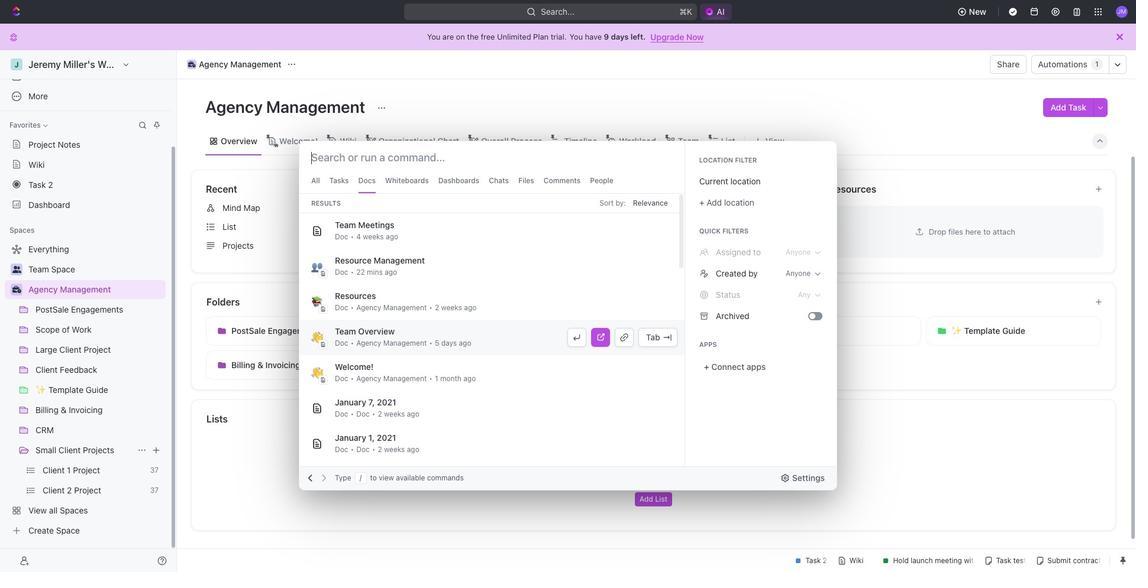 Task type: locate. For each thing, give the bounding box(es) containing it.
team overview
[[335, 327, 395, 337]]

1 vertical spatial location
[[724, 198, 754, 208]]

see all button left 'chats'
[[451, 182, 483, 196]]

tasks
[[329, 176, 349, 185]]

welcome! down the team overview
[[335, 362, 374, 372]]

1 vertical spatial 2 weeks ago
[[378, 410, 419, 419]]

all left 'chats'
[[470, 185, 478, 193]]

0 horizontal spatial agency management link
[[28, 280, 163, 299]]

agency management up the team overview
[[356, 304, 427, 312]]

1 horizontal spatial 1
[[1095, 60, 1099, 69]]

0 vertical spatial 👋
[[311, 333, 323, 343]]

1 👋 from the top
[[311, 333, 323, 343]]

to right here
[[983, 227, 991, 236]]

1 vertical spatial to
[[753, 247, 761, 257]]

1 see from the left
[[456, 185, 469, 193]]

1 vertical spatial team
[[335, 220, 356, 230]]

xqnvl image
[[699, 248, 709, 257], [699, 269, 709, 279], [699, 291, 709, 300]]

1 left month on the left bottom of the page
[[435, 375, 438, 383]]

team right "workload"
[[678, 136, 699, 146]]

xqnvl image for assigned
[[699, 248, 709, 257]]

2 anyone from the top
[[786, 269, 811, 278]]

xqnvl image left the created
[[699, 269, 709, 279]]

plan
[[533, 32, 549, 41]]

doc for january 1, 2021
[[335, 446, 348, 454]]

weeks up the work
[[441, 304, 462, 312]]

filter
[[735, 156, 757, 164]]

0 vertical spatial wiki
[[340, 136, 357, 146]]

2 horizontal spatial to
[[983, 227, 991, 236]]

agency
[[199, 59, 228, 69], [205, 97, 263, 117], [28, 285, 58, 295], [356, 304, 381, 312], [356, 339, 381, 348], [356, 375, 381, 383]]

project inside project notes link
[[28, 139, 55, 149]]

dashboards up favorites button
[[28, 71, 74, 81]]

2 weeks ago for january 7, 2021
[[378, 410, 419, 419]]

1 horizontal spatial list
[[655, 495, 668, 504]]

welcome! up 'all'
[[279, 136, 318, 146]]

1 january from the top
[[335, 398, 366, 408]]

agency up overview link
[[205, 97, 263, 117]]

ago up available
[[407, 446, 419, 454]]

january 1, 2021
[[335, 433, 396, 443]]

have
[[585, 32, 602, 41]]

agency management
[[199, 59, 281, 69], [205, 97, 369, 117], [28, 285, 111, 295], [356, 304, 427, 312], [356, 339, 427, 348], [356, 375, 427, 383]]

0 horizontal spatial see all
[[456, 185, 478, 193]]

client for project
[[616, 326, 639, 336]]

5
[[435, 339, 439, 348]]

no lists icon. image
[[630, 429, 677, 476]]

left.
[[631, 32, 646, 41]]

1 horizontal spatial wiki link
[[337, 133, 357, 149]]

connect
[[711, 362, 744, 372]]

wiki up the search or run a command… "text box" in the left of the page
[[340, 136, 357, 146]]

1 vertical spatial project
[[641, 326, 669, 336]]

results
[[311, 199, 341, 207]]

docs right tasks
[[358, 176, 376, 185]]

1 horizontal spatial agency management link
[[184, 57, 284, 72]]

upgrade
[[650, 32, 684, 42]]

0 vertical spatial resources
[[829, 184, 876, 195]]

agency up the team overview
[[356, 304, 381, 312]]

add left task
[[1051, 102, 1066, 112]]

engagements
[[268, 326, 321, 336]]

to
[[983, 227, 991, 236], [753, 247, 761, 257], [370, 474, 377, 483]]

location down 'current location'
[[724, 198, 754, 208]]

list down 'no lists icon.'
[[655, 495, 668, 504]]

0 horizontal spatial projects
[[83, 446, 114, 456]]

january for january 7, 2021
[[335, 398, 366, 408]]

1 vertical spatial wiki link
[[5, 155, 166, 174]]

👥
[[311, 262, 323, 272]]

current location button
[[695, 172, 827, 191]]

template
[[964, 326, 1000, 336]]

agency management right business time image
[[199, 59, 281, 69]]

1 vertical spatial +
[[704, 362, 709, 372]]

weeks down january 7, 2021
[[384, 410, 405, 419]]

view
[[379, 474, 394, 483]]

tree inside sidebar navigation
[[5, 240, 166, 541]]

2021 for january 1, 2021
[[377, 433, 396, 443]]

0 vertical spatial 2 weeks ago
[[435, 304, 476, 312]]

wiki link up ‎task 2 link
[[5, 155, 166, 174]]

0 vertical spatial 2021
[[377, 398, 396, 408]]

dashboards inside sidebar navigation
[[28, 71, 74, 81]]

1 horizontal spatial add
[[707, 198, 722, 208]]

add inside add task button
[[1051, 102, 1066, 112]]

sort
[[600, 199, 614, 208]]

team down mind map link
[[335, 220, 356, 230]]

days right 5 on the left of the page
[[441, 339, 457, 348]]

add down current in the top right of the page
[[707, 198, 722, 208]]

agency management down the team overview
[[356, 339, 427, 348]]

ago up scope of work button
[[464, 304, 476, 312]]

0 horizontal spatial see all button
[[451, 182, 483, 196]]

add inside add list button
[[640, 495, 653, 504]]

add
[[1051, 102, 1066, 112], [707, 198, 722, 208], [640, 495, 653, 504]]

1 horizontal spatial to
[[753, 247, 761, 257]]

favorites button
[[5, 118, 53, 133]]

team meetings
[[335, 220, 394, 230]]

docs up untitled
[[517, 184, 540, 195]]

1 horizontal spatial see
[[750, 185, 763, 193]]

resources inside button
[[829, 184, 876, 195]]

2 right ‎task
[[48, 180, 53, 190]]

agency management inside tree
[[28, 285, 111, 295]]

days right 9
[[611, 32, 629, 41]]

0 horizontal spatial welcome!
[[279, 136, 318, 146]]

1 all from the left
[[470, 185, 478, 193]]

overview up recent
[[221, 136, 257, 146]]

people
[[590, 176, 613, 185]]

2 january from the top
[[335, 433, 366, 443]]

1 vertical spatial overview
[[358, 327, 395, 337]]

1 horizontal spatial welcome!
[[335, 362, 374, 372]]

2 for january 7, 2021
[[378, 410, 382, 419]]

ago down crm
[[407, 410, 419, 419]]

see all down filter on the right top of page
[[750, 185, 773, 193]]

👋 right invoicing
[[311, 368, 323, 379]]

see all button down filter on the right top of page
[[746, 182, 778, 196]]

projects right small at the bottom left of page
[[83, 446, 114, 456]]

0 horizontal spatial client
[[59, 446, 81, 456]]

agency up 7, on the left bottom of the page
[[356, 375, 381, 383]]

1 horizontal spatial resources
[[829, 184, 876, 195]]

current location
[[699, 176, 761, 186]]

january left 7, on the left bottom of the page
[[335, 398, 366, 408]]

see down filter on the right top of page
[[750, 185, 763, 193]]

2 vertical spatial 2 weeks ago
[[378, 446, 419, 454]]

2 weeks ago for resources
[[435, 304, 476, 312]]

current
[[699, 176, 728, 186]]

‎task 2 link
[[5, 175, 166, 194]]

0 vertical spatial january
[[335, 398, 366, 408]]

client left feedback
[[771, 326, 794, 336]]

see all button
[[451, 182, 483, 196], [746, 182, 778, 196]]

attach
[[993, 227, 1015, 236]]

dashboards left 'chats'
[[438, 176, 479, 185]]

xqnvl image up jkkwz image
[[699, 291, 709, 300]]

+ connect apps
[[704, 362, 766, 372]]

1 vertical spatial list
[[222, 222, 236, 232]]

overview inside overview link
[[221, 136, 257, 146]]

2021 right 1,
[[377, 433, 396, 443]]

list link up location filter
[[719, 133, 735, 149]]

wiki link up tasks
[[337, 133, 357, 149]]

0 vertical spatial anyone
[[786, 248, 811, 257]]

to right /
[[370, 474, 377, 483]]

1 for 1
[[1095, 60, 1099, 69]]

team for team
[[678, 136, 699, 146]]

1 vertical spatial projects
[[83, 446, 114, 456]]

client inside button
[[771, 326, 794, 336]]

client right small at the bottom left of page
[[59, 446, 81, 456]]

1 vertical spatial resources
[[335, 291, 376, 301]]

see left 'chats'
[[456, 185, 469, 193]]

large client project button
[[566, 317, 741, 346]]

2021 right 7, on the left bottom of the page
[[377, 398, 396, 408]]

1 vertical spatial wiki
[[28, 159, 45, 170]]

weeks for january 1, 2021
[[384, 446, 405, 454]]

agency management right business time icon
[[28, 285, 111, 295]]

scope of work button
[[386, 317, 561, 346]]

small client projects
[[36, 446, 114, 456]]

type
[[335, 474, 351, 483]]

weeks for resources
[[441, 304, 462, 312]]

0 vertical spatial xqnvl image
[[699, 248, 709, 257]]

see all left 'chats'
[[456, 185, 478, 193]]

ago for team overview
[[459, 339, 471, 348]]

0 vertical spatial +
[[699, 198, 704, 208]]

list link down results
[[201, 218, 488, 237]]

2 👋 from the top
[[311, 368, 323, 379]]

7,
[[368, 398, 375, 408]]

ago right month on the left bottom of the page
[[463, 375, 476, 383]]

on
[[456, 32, 465, 41]]

1 vertical spatial add
[[707, 198, 722, 208]]

2 weeks ago up available
[[378, 446, 419, 454]]

9
[[604, 32, 609, 41]]

anyone for created by
[[786, 269, 811, 278]]

1 horizontal spatial see all
[[750, 185, 773, 193]]

+ for + add location
[[699, 198, 704, 208]]

sidebar navigation
[[0, 50, 177, 573]]

0 horizontal spatial list
[[222, 222, 236, 232]]

2 vertical spatial team
[[335, 327, 356, 337]]

1 vertical spatial list link
[[201, 218, 488, 237]]

add for add list
[[640, 495, 653, 504]]

client inside button
[[616, 326, 639, 336]]

2 horizontal spatial list
[[721, 136, 735, 146]]

0 vertical spatial list link
[[719, 133, 735, 149]]

1 horizontal spatial list link
[[719, 133, 735, 149]]

‎task
[[28, 180, 46, 190]]

assigned
[[716, 247, 751, 257]]

business time image
[[188, 62, 195, 67]]

0 vertical spatial projects
[[222, 241, 254, 251]]

2
[[48, 180, 53, 190], [435, 304, 439, 312], [378, 410, 382, 419], [378, 446, 382, 454]]

1 horizontal spatial you
[[570, 32, 583, 41]]

wiki up ‎task
[[28, 159, 45, 170]]

client inside tree
[[59, 446, 81, 456]]

2 vertical spatial to
[[370, 474, 377, 483]]

0 horizontal spatial see
[[456, 185, 469, 193]]

0 horizontal spatial add
[[640, 495, 653, 504]]

✨ template guide button
[[926, 317, 1101, 346]]

add down 'no lists icon.'
[[640, 495, 653, 504]]

overview
[[221, 136, 257, 146], [358, 327, 395, 337]]

1 see all from the left
[[456, 185, 478, 193]]

1 see all button from the left
[[451, 182, 483, 196]]

0 horizontal spatial dashboards
[[28, 71, 74, 81]]

overview left scope
[[358, 327, 395, 337]]

1 vertical spatial 1
[[435, 375, 438, 383]]

/
[[360, 474, 362, 483]]

ago down the work
[[459, 339, 471, 348]]

1 horizontal spatial docs
[[517, 184, 540, 195]]

+ left connect
[[704, 362, 709, 372]]

list up location filter
[[721, 136, 735, 146]]

doc for team overview
[[335, 339, 348, 348]]

january left 1,
[[335, 433, 366, 443]]

1 horizontal spatial client
[[616, 326, 639, 336]]

1 horizontal spatial see all button
[[746, 182, 778, 196]]

22 mins ago
[[356, 268, 397, 277]]

chart
[[437, 136, 459, 146]]

1 vertical spatial days
[[441, 339, 457, 348]]

2 see all from the left
[[750, 185, 773, 193]]

1 vertical spatial dashboards
[[438, 176, 479, 185]]

project down folders button
[[641, 326, 669, 336]]

1 horizontal spatial all
[[765, 185, 773, 193]]

1 horizontal spatial project
[[641, 326, 669, 336]]

weeks up view
[[384, 446, 405, 454]]

0 vertical spatial wiki link
[[337, 133, 357, 149]]

location down filter on the right top of page
[[730, 176, 761, 186]]

list down mind
[[222, 222, 236, 232]]

1 horizontal spatial days
[[611, 32, 629, 41]]

list inside button
[[655, 495, 668, 504]]

ago
[[386, 233, 398, 241], [385, 268, 397, 277], [464, 304, 476, 312], [459, 339, 471, 348], [463, 375, 476, 383], [407, 410, 419, 419], [407, 446, 419, 454]]

2 see from the left
[[750, 185, 763, 193]]

0 horizontal spatial wiki link
[[5, 155, 166, 174]]

to up by on the right of page
[[753, 247, 761, 257]]

wiki link
[[337, 133, 357, 149], [5, 155, 166, 174]]

1 vertical spatial january
[[335, 433, 366, 443]]

you are on the free unlimited plan trial. you have 9 days left. upgrade now
[[427, 32, 704, 42]]

client for projects
[[59, 446, 81, 456]]

folders
[[207, 297, 240, 308]]

workload
[[619, 136, 656, 146]]

0 vertical spatial 1
[[1095, 60, 1099, 69]]

recent
[[206, 184, 237, 195]]

doc for welcome!
[[335, 375, 348, 383]]

2 see all button from the left
[[746, 182, 778, 196]]

2 all from the left
[[765, 185, 773, 193]]

1 vertical spatial anyone
[[786, 269, 811, 278]]

ago right 'mins'
[[385, 268, 397, 277]]

1 horizontal spatial projects
[[222, 241, 254, 251]]

all for docs
[[765, 185, 773, 193]]

doc for resource management
[[335, 268, 348, 277]]

notes
[[58, 139, 80, 149]]

crm button
[[386, 351, 561, 380]]

chats
[[489, 176, 509, 185]]

new
[[969, 7, 986, 17]]

2 weeks ago down january 7, 2021
[[378, 410, 419, 419]]

1 vertical spatial xqnvl image
[[699, 269, 709, 279]]

2 down january 7, 2021
[[378, 410, 382, 419]]

see all for recent
[[456, 185, 478, 193]]

2021 for january 7, 2021
[[377, 398, 396, 408]]

2 vertical spatial xqnvl image
[[699, 291, 709, 300]]

overall process
[[481, 136, 542, 146]]

0 horizontal spatial project
[[28, 139, 55, 149]]

scope
[[411, 326, 436, 336]]

favorites
[[9, 121, 41, 130]]

docs
[[358, 176, 376, 185], [517, 184, 540, 195]]

2 horizontal spatial add
[[1051, 102, 1066, 112]]

organizational chart link
[[376, 133, 459, 149]]

see all button for docs
[[746, 182, 778, 196]]

0 vertical spatial location
[[730, 176, 761, 186]]

1 anyone from the top
[[786, 248, 811, 257]]

workload link
[[617, 133, 656, 149]]

lists button
[[206, 412, 1102, 427]]

0 vertical spatial to
[[983, 227, 991, 236]]

anyone
[[786, 248, 811, 257], [786, 269, 811, 278]]

0 horizontal spatial resources
[[335, 291, 376, 301]]

0 vertical spatial dashboards
[[28, 71, 74, 81]]

0 horizontal spatial wiki
[[28, 159, 45, 170]]

folders button
[[206, 295, 1085, 309]]

0 horizontal spatial all
[[470, 185, 478, 193]]

client feedback
[[771, 326, 835, 336]]

large client project
[[591, 326, 669, 336]]

0 horizontal spatial you
[[427, 32, 440, 41]]

business time image
[[12, 286, 21, 293]]

dashboard link
[[5, 195, 166, 214]]

2 vertical spatial list
[[655, 495, 668, 504]]

2 xqnvl image from the top
[[699, 269, 709, 279]]

0 vertical spatial list
[[721, 136, 735, 146]]

ago for resources
[[464, 304, 476, 312]]

1 vertical spatial 👋
[[311, 368, 323, 379]]

1 month ago
[[435, 375, 476, 383]]

xqnvl image down quick
[[699, 248, 709, 257]]

2021
[[377, 398, 396, 408], [377, 433, 396, 443]]

agency right business time icon
[[28, 285, 58, 295]]

tree containing agency management
[[5, 240, 166, 541]]

0 vertical spatial project
[[28, 139, 55, 149]]

projects down mind map
[[222, 241, 254, 251]]

0 vertical spatial overview
[[221, 136, 257, 146]]

available
[[396, 474, 425, 483]]

1 xqnvl image from the top
[[699, 248, 709, 257]]

unlimited
[[497, 32, 531, 41]]

tree
[[5, 240, 166, 541]]

weeks for january 7, 2021
[[384, 410, 405, 419]]

+ add location
[[699, 198, 754, 208]]

team right engagements at the left of page
[[335, 327, 356, 337]]

0 horizontal spatial overview
[[221, 136, 257, 146]]

management inside sidebar navigation
[[60, 285, 111, 295]]

1 right automations
[[1095, 60, 1099, 69]]

2 up scope of work
[[435, 304, 439, 312]]

add list
[[640, 495, 668, 504]]

1 vertical spatial agency management link
[[28, 280, 163, 299]]

you left are
[[427, 32, 440, 41]]

0 vertical spatial days
[[611, 32, 629, 41]]

1 vertical spatial welcome!
[[335, 362, 374, 372]]

jkkwz image
[[699, 312, 709, 321]]

see
[[456, 185, 469, 193], [750, 185, 763, 193]]

client
[[616, 326, 639, 336], [771, 326, 794, 336], [59, 446, 81, 456]]

+ down current in the top right of the page
[[699, 198, 704, 208]]

agency management up 7, on the left bottom of the page
[[356, 375, 427, 383]]

project down favorites button
[[28, 139, 55, 149]]

agency management link
[[184, 57, 284, 72], [28, 280, 163, 299]]

2 down january 1, 2021
[[378, 446, 382, 454]]

1 vertical spatial 2021
[[377, 433, 396, 443]]

👋 down 📚
[[311, 333, 323, 343]]

any
[[798, 291, 811, 299]]

project notes
[[28, 139, 80, 149]]

2 weeks ago up the work
[[435, 304, 476, 312]]

+
[[699, 198, 704, 208], [704, 362, 709, 372]]

client right large
[[616, 326, 639, 336]]

2 vertical spatial add
[[640, 495, 653, 504]]

you
[[427, 32, 440, 41], [570, 32, 583, 41]]

2 horizontal spatial client
[[771, 326, 794, 336]]

you left have
[[570, 32, 583, 41]]

0 vertical spatial add
[[1051, 102, 1066, 112]]

see all
[[456, 185, 478, 193], [750, 185, 773, 193]]

commands
[[427, 474, 464, 483]]

all right 'current location'
[[765, 185, 773, 193]]



Task type: vqa. For each thing, say whether or not it's contained in the screenshot.
Upload
no



Task type: describe. For each thing, give the bounding box(es) containing it.
location filter
[[699, 156, 757, 164]]

👋 for team overview
[[311, 333, 323, 343]]

timeline link
[[562, 133, 597, 149]]

mind map
[[222, 203, 260, 213]]

untitled
[[534, 203, 564, 213]]

overview link
[[218, 133, 257, 149]]

process
[[511, 136, 542, 146]]

anyone for assigned to
[[786, 248, 811, 257]]

postsale engagements
[[231, 326, 321, 336]]

0 vertical spatial welcome!
[[279, 136, 318, 146]]

billing & invoicing button
[[206, 351, 381, 380]]

drop
[[929, 227, 946, 236]]

billing & invoicing
[[231, 360, 300, 370]]

👋 for welcome!
[[311, 368, 323, 379]]

0 horizontal spatial list link
[[201, 218, 488, 237]]

welcome! link
[[277, 133, 318, 149]]

2 for january 1, 2021
[[378, 446, 382, 454]]

work
[[448, 326, 469, 336]]

doc for january 7, 2021
[[335, 410, 348, 419]]

✨ template guide
[[951, 326, 1025, 336]]

agency inside tree
[[28, 285, 58, 295]]

mins
[[367, 268, 383, 277]]

xqnvl image for created
[[699, 269, 709, 279]]

the
[[467, 32, 479, 41]]

meetings
[[358, 220, 394, 230]]

to view available commands
[[370, 474, 464, 483]]

1 horizontal spatial dashboards
[[438, 176, 479, 185]]

assigned to
[[716, 247, 761, 257]]

archived
[[716, 311, 749, 321]]

ago down the meetings
[[386, 233, 398, 241]]

resource
[[335, 256, 372, 266]]

mind
[[222, 203, 241, 213]]

add for add task
[[1051, 102, 1066, 112]]

0 horizontal spatial to
[[370, 474, 377, 483]]

postsale
[[231, 326, 266, 336]]

here
[[965, 227, 981, 236]]

created by
[[716, 269, 758, 279]]

project notes link
[[5, 135, 166, 154]]

3 xqnvl image from the top
[[699, 291, 709, 300]]

relevance
[[633, 199, 668, 208]]

month
[[440, 375, 461, 383]]

4 weeks ago
[[356, 233, 398, 241]]

sort by:
[[600, 199, 626, 208]]

1 you from the left
[[427, 32, 440, 41]]

status
[[716, 290, 740, 300]]

projects inside sidebar navigation
[[83, 446, 114, 456]]

all for recent
[[470, 185, 478, 193]]

agency right business time image
[[199, 59, 228, 69]]

small client projects link
[[36, 441, 133, 460]]

overall
[[481, 136, 509, 146]]

0 horizontal spatial days
[[441, 339, 457, 348]]

+ for + connect apps
[[704, 362, 709, 372]]

whiteboards
[[385, 176, 429, 185]]

ago for january 1, 2021
[[407, 446, 419, 454]]

resources button
[[829, 182, 1085, 196]]

automations
[[1038, 59, 1088, 69]]

&
[[257, 360, 263, 370]]

team for team overview
[[335, 327, 356, 337]]

add task
[[1051, 102, 1086, 112]]

see for docs
[[750, 185, 763, 193]]

1 for 1 month ago
[[435, 375, 438, 383]]

location inside button
[[730, 176, 761, 186]]

files
[[518, 176, 534, 185]]

Search or run a command… text field
[[311, 151, 457, 165]]

new button
[[952, 2, 993, 21]]

lists
[[207, 414, 228, 425]]

feedback
[[796, 326, 835, 336]]

see all for docs
[[750, 185, 773, 193]]

mind map link
[[201, 199, 488, 218]]

organizational chart
[[378, 136, 459, 146]]

billing
[[231, 360, 255, 370]]

organizational
[[378, 136, 435, 146]]

january 7, 2021
[[335, 398, 396, 408]]

tab
[[646, 333, 660, 343]]

now
[[686, 32, 704, 42]]

doc for team meetings
[[335, 233, 348, 241]]

4
[[356, 233, 361, 241]]

see all button for recent
[[451, 182, 483, 196]]

wiki inside sidebar navigation
[[28, 159, 45, 170]]

project inside large client project button
[[641, 326, 669, 336]]

postsale engagements button
[[206, 317, 381, 346]]

2 you from the left
[[570, 32, 583, 41]]

ago for welcome!
[[463, 375, 476, 383]]

weeks down the meetings
[[363, 233, 384, 241]]

files
[[948, 227, 963, 236]]

created
[[716, 269, 746, 279]]

guide
[[1002, 326, 1025, 336]]

2 for resources
[[435, 304, 439, 312]]

1 horizontal spatial overview
[[358, 327, 395, 337]]

share
[[997, 59, 1020, 69]]

projects link
[[201, 237, 488, 256]]

see for recent
[[456, 185, 469, 193]]

upgrade now link
[[650, 32, 704, 42]]

apps
[[747, 362, 766, 372]]

quick filters
[[699, 227, 749, 235]]

apps
[[699, 341, 717, 349]]

settings button
[[776, 469, 832, 488]]

trial.
[[551, 32, 567, 41]]

drop files here to attach
[[929, 227, 1015, 236]]

0 horizontal spatial docs
[[358, 176, 376, 185]]

of
[[438, 326, 446, 336]]

filters
[[722, 227, 749, 235]]

doc for resources
[[335, 304, 348, 312]]

invoicing
[[265, 360, 300, 370]]

agency management up welcome! link
[[205, 97, 369, 117]]

1 horizontal spatial wiki
[[340, 136, 357, 146]]

team for team meetings
[[335, 220, 356, 230]]

0 vertical spatial agency management link
[[184, 57, 284, 72]]

january for january 1, 2021
[[335, 433, 366, 443]]

ago for january 7, 2021
[[407, 410, 419, 419]]

2 inside sidebar navigation
[[48, 180, 53, 190]]

agency down the team overview
[[356, 339, 381, 348]]

spaces
[[9, 226, 35, 235]]

2 weeks ago for january 1, 2021
[[378, 446, 419, 454]]

days inside you are on the free unlimited plan trial. you have 9 days left. upgrade now
[[611, 32, 629, 41]]

by:
[[616, 199, 626, 208]]

quick
[[699, 227, 721, 235]]

task
[[1068, 102, 1086, 112]]



